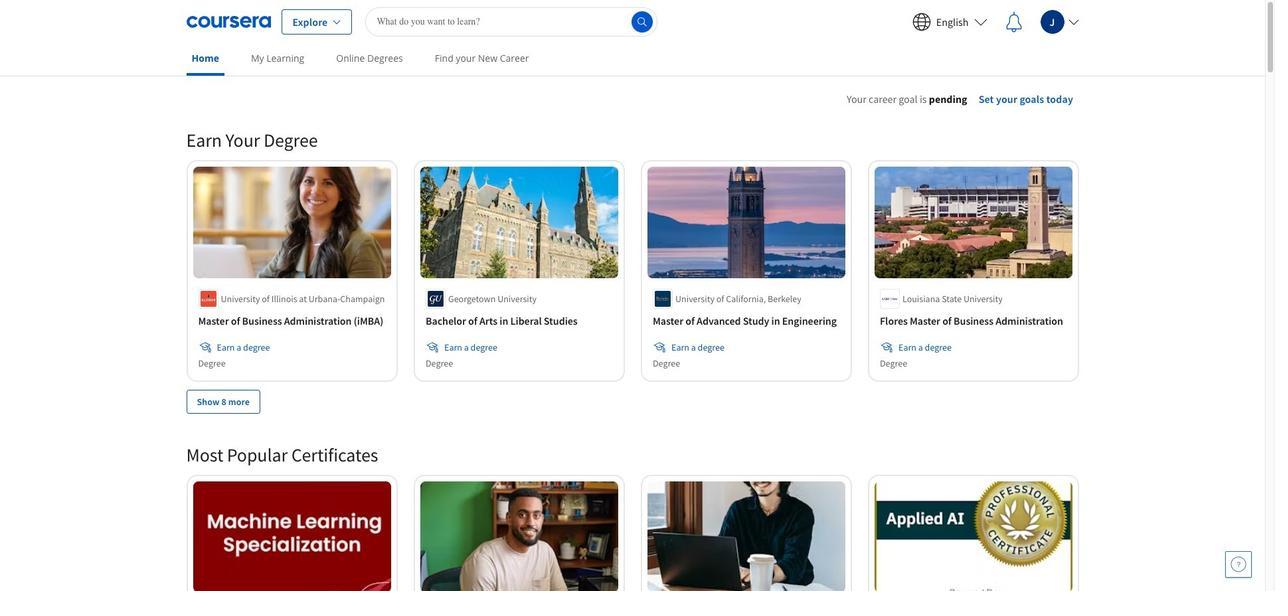 Task type: vqa. For each thing, say whether or not it's contained in the screenshot.
Analytics. to the right
no



Task type: locate. For each thing, give the bounding box(es) containing it.
most popular certificates collection element
[[178, 422, 1087, 591]]

What do you want to learn? text field
[[366, 7, 658, 36]]

help center image
[[1231, 557, 1247, 573]]

None search field
[[366, 7, 658, 36]]

coursera image
[[186, 11, 271, 32]]

region
[[791, 110, 1223, 241]]



Task type: describe. For each thing, give the bounding box(es) containing it.
earn your degree collection element
[[178, 107, 1087, 435]]



